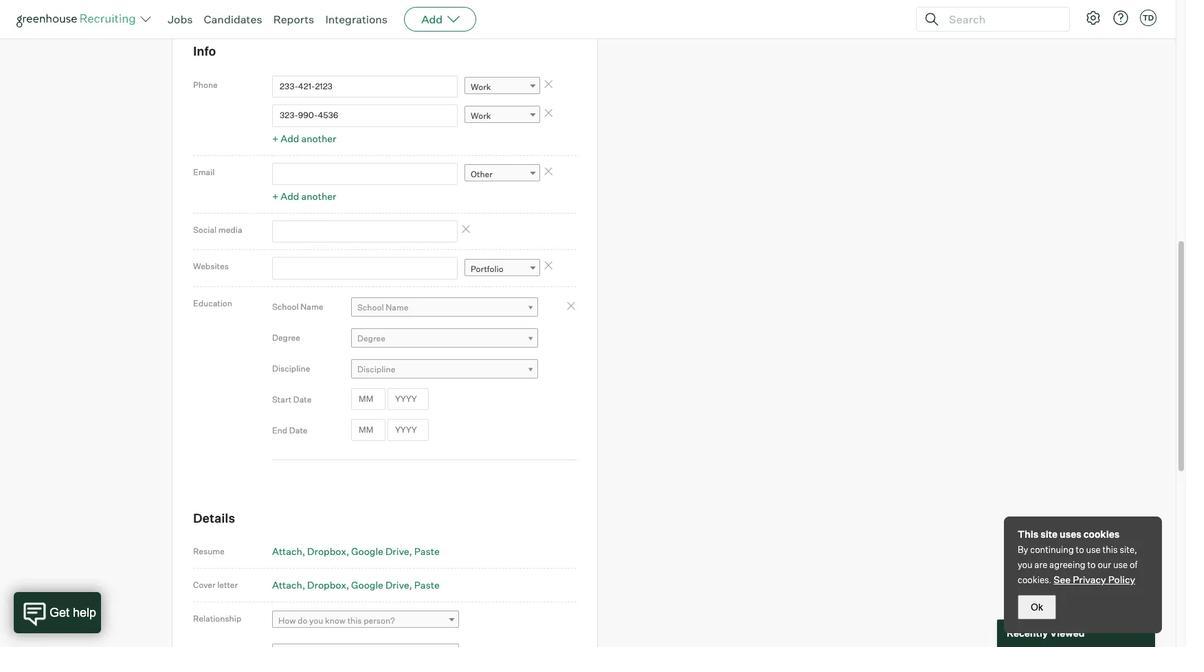 Task type: describe. For each thing, give the bounding box(es) containing it.
cover
[[193, 580, 216, 591]]

are
[[1035, 560, 1048, 571]]

continuing
[[1031, 544, 1074, 555]]

work for first work link from the bottom of the page
[[471, 111, 491, 121]]

Search text field
[[946, 9, 1057, 29]]

this for person?
[[348, 616, 362, 627]]

another for phone
[[301, 132, 336, 144]]

end
[[272, 425, 288, 436]]

work for 1st work link
[[471, 82, 491, 92]]

attach for resume
[[272, 546, 302, 558]]

email
[[193, 167, 215, 177]]

know
[[325, 616, 346, 627]]

agreeing
[[1050, 560, 1086, 571]]

how do you know this person?
[[278, 616, 395, 627]]

mm text field for end date
[[351, 419, 386, 442]]

td
[[1143, 13, 1154, 23]]

another for email
[[301, 190, 336, 202]]

1 horizontal spatial use
[[1114, 560, 1128, 571]]

info
[[193, 43, 216, 59]]

integrations link
[[325, 12, 388, 26]]

td button
[[1141, 10, 1157, 26]]

this
[[1018, 529, 1039, 540]]

attach for cover letter
[[272, 580, 302, 591]]

mm text field for start date
[[351, 388, 386, 411]]

0 horizontal spatial degree
[[272, 333, 300, 343]]

0 horizontal spatial discipline
[[272, 363, 310, 374]]

paste for resume
[[414, 546, 440, 558]]

paste link for cover letter
[[414, 580, 440, 591]]

portfolio link
[[465, 259, 540, 279]]

dropbox for resume
[[307, 546, 346, 558]]

date for start date
[[293, 394, 312, 405]]

google drive link for cover letter
[[351, 580, 412, 591]]

start date
[[272, 394, 312, 405]]

add for email
[[281, 190, 299, 202]]

letter
[[217, 580, 238, 591]]

portfolio
[[471, 264, 504, 274]]

attach link for resume
[[272, 546, 305, 558]]

by continuing to use this site, you are agreeing to our use of cookies.
[[1018, 544, 1138, 586]]

see
[[1054, 574, 1071, 586]]

of
[[1130, 560, 1138, 571]]

+ add another for email
[[272, 190, 336, 202]]

our
[[1098, 560, 1112, 571]]

this for site,
[[1103, 544, 1118, 555]]

degree link
[[351, 328, 538, 348]]

jobs
[[168, 12, 193, 26]]

attach link for cover letter
[[272, 580, 305, 591]]

1 horizontal spatial name
[[386, 302, 409, 313]]

dropbox link for cover letter
[[307, 580, 349, 591]]

reports link
[[273, 12, 314, 26]]

viewed
[[1050, 628, 1085, 640]]

0 horizontal spatial you
[[309, 616, 323, 627]]

configure image
[[1086, 10, 1102, 26]]

resume
[[193, 547, 225, 557]]

cookies.
[[1018, 575, 1052, 586]]

1 vertical spatial to
[[1088, 560, 1096, 571]]

how
[[278, 616, 296, 627]]

0 horizontal spatial to
[[1076, 544, 1085, 555]]

education
[[193, 298, 232, 308]]

1 work link from the top
[[465, 77, 540, 97]]

yyyy text field for end date
[[388, 419, 429, 442]]

1 horizontal spatial school
[[357, 302, 384, 313]]

add inside popup button
[[422, 12, 443, 26]]

site,
[[1120, 544, 1138, 555]]



Task type: vqa. For each thing, say whether or not it's contained in the screenshot.
effortlessly.
no



Task type: locate. For each thing, give the bounding box(es) containing it.
1 vertical spatial attach dropbox google drive paste
[[272, 580, 440, 591]]

recently
[[1007, 628, 1048, 640]]

school name
[[272, 302, 323, 312], [357, 302, 409, 313]]

0 vertical spatial work
[[471, 82, 491, 92]]

0 vertical spatial + add another
[[272, 132, 336, 144]]

1 vertical spatial attach
[[272, 580, 302, 591]]

1 vertical spatial + add another link
[[272, 190, 336, 202]]

1 google drive link from the top
[[351, 546, 412, 558]]

0 horizontal spatial this
[[348, 616, 362, 627]]

ok button
[[1018, 595, 1057, 620]]

0 vertical spatial add
[[422, 12, 443, 26]]

dropbox
[[307, 546, 346, 558], [307, 580, 346, 591]]

dropbox link for resume
[[307, 546, 349, 558]]

google drive link
[[351, 546, 412, 558], [351, 580, 412, 591]]

discipline
[[272, 363, 310, 374], [357, 364, 396, 374]]

0 vertical spatial paste
[[414, 546, 440, 558]]

1 vertical spatial date
[[289, 425, 308, 436]]

you right do
[[309, 616, 323, 627]]

1 horizontal spatial school name
[[357, 302, 409, 313]]

1 dropbox from the top
[[307, 546, 346, 558]]

2 another from the top
[[301, 190, 336, 202]]

google
[[351, 546, 384, 558], [351, 580, 384, 591]]

0 horizontal spatial school
[[272, 302, 299, 312]]

how do you know this person? link
[[272, 611, 459, 631]]

2 attach from the top
[[272, 580, 302, 591]]

see privacy policy link
[[1054, 574, 1136, 586]]

websites
[[193, 261, 229, 272]]

end date
[[272, 425, 308, 436]]

+ add another
[[272, 132, 336, 144], [272, 190, 336, 202]]

1 vertical spatial work link
[[465, 106, 540, 126]]

greenhouse recruiting image
[[16, 11, 140, 27]]

this site uses cookies
[[1018, 529, 1120, 540]]

1 + add another link from the top
[[272, 132, 336, 144]]

to left our
[[1088, 560, 1096, 571]]

+ add another link for phone
[[272, 132, 336, 144]]

1 + add another from the top
[[272, 132, 336, 144]]

0 vertical spatial + add another link
[[272, 132, 336, 144]]

0 vertical spatial this
[[1103, 544, 1118, 555]]

2 vertical spatial add
[[281, 190, 299, 202]]

2 mm text field from the top
[[351, 419, 386, 442]]

phone
[[193, 80, 218, 90]]

2 attach dropbox google drive paste from the top
[[272, 580, 440, 591]]

+ add another link for email
[[272, 190, 336, 202]]

1 vertical spatial +
[[272, 190, 279, 202]]

1 vertical spatial attach link
[[272, 580, 305, 591]]

0 vertical spatial dropbox
[[307, 546, 346, 558]]

2 attach link from the top
[[272, 580, 305, 591]]

use left of
[[1114, 560, 1128, 571]]

0 vertical spatial yyyy text field
[[388, 388, 429, 411]]

school
[[272, 302, 299, 312], [357, 302, 384, 313]]

school name link
[[351, 297, 538, 317]]

name
[[301, 302, 323, 312], [386, 302, 409, 313]]

details
[[193, 511, 235, 526]]

1 horizontal spatial this
[[1103, 544, 1118, 555]]

1 vertical spatial dropbox
[[307, 580, 346, 591]]

cover letter
[[193, 580, 238, 591]]

degree inside degree link
[[357, 333, 386, 343]]

social
[[193, 225, 217, 235]]

you
[[1018, 560, 1033, 571], [309, 616, 323, 627]]

1 another from the top
[[301, 132, 336, 144]]

person?
[[364, 616, 395, 627]]

work
[[471, 82, 491, 92], [471, 111, 491, 121]]

MM text field
[[351, 388, 386, 411], [351, 419, 386, 442]]

jobs link
[[168, 12, 193, 26]]

ok
[[1031, 602, 1044, 613]]

2 google drive link from the top
[[351, 580, 412, 591]]

2 + add another from the top
[[272, 190, 336, 202]]

paste link
[[414, 546, 440, 558], [414, 580, 440, 591]]

1 vertical spatial google
[[351, 580, 384, 591]]

+ add another link
[[272, 132, 336, 144], [272, 190, 336, 202]]

0 vertical spatial drive
[[386, 546, 409, 558]]

degree
[[272, 333, 300, 343], [357, 333, 386, 343]]

privacy
[[1073, 574, 1107, 586]]

this right know
[[348, 616, 362, 627]]

attach link
[[272, 546, 305, 558], [272, 580, 305, 591]]

you inside by continuing to use this site, you are agreeing to our use of cookies.
[[1018, 560, 1033, 571]]

1 vertical spatial work
[[471, 111, 491, 121]]

0 vertical spatial google
[[351, 546, 384, 558]]

0 vertical spatial google drive link
[[351, 546, 412, 558]]

reports
[[273, 12, 314, 26]]

date for end date
[[289, 425, 308, 436]]

this up our
[[1103, 544, 1118, 555]]

2 drive from the top
[[386, 580, 409, 591]]

1 paste from the top
[[414, 546, 440, 558]]

1 vertical spatial mm text field
[[351, 419, 386, 442]]

1 vertical spatial this
[[348, 616, 362, 627]]

attach dropbox google drive paste
[[272, 546, 440, 558], [272, 580, 440, 591]]

drive for cover letter
[[386, 580, 409, 591]]

0 vertical spatial paste link
[[414, 546, 440, 558]]

1 horizontal spatial to
[[1088, 560, 1096, 571]]

relationship
[[193, 614, 242, 624]]

site
[[1041, 529, 1058, 540]]

paste link for resume
[[414, 546, 440, 558]]

td button
[[1138, 7, 1160, 29]]

1 yyyy text field from the top
[[388, 388, 429, 411]]

1 work from the top
[[471, 82, 491, 92]]

google drive link for resume
[[351, 546, 412, 558]]

2 yyyy text field from the top
[[388, 419, 429, 442]]

1 vertical spatial drive
[[386, 580, 409, 591]]

google for resume
[[351, 546, 384, 558]]

1 vertical spatial + add another
[[272, 190, 336, 202]]

1 attach link from the top
[[272, 546, 305, 558]]

start
[[272, 394, 292, 405]]

add
[[422, 12, 443, 26], [281, 132, 299, 144], [281, 190, 299, 202]]

1 mm text field from the top
[[351, 388, 386, 411]]

see privacy policy
[[1054, 574, 1136, 586]]

0 horizontal spatial name
[[301, 302, 323, 312]]

+ for phone
[[272, 132, 279, 144]]

2 work from the top
[[471, 111, 491, 121]]

this inside by continuing to use this site, you are agreeing to our use of cookies.
[[1103, 544, 1118, 555]]

2 google from the top
[[351, 580, 384, 591]]

date right end
[[289, 425, 308, 436]]

integrations
[[325, 12, 388, 26]]

1 horizontal spatial discipline
[[357, 364, 396, 374]]

1 vertical spatial you
[[309, 616, 323, 627]]

discipline link
[[351, 359, 538, 379]]

1 vertical spatial google drive link
[[351, 580, 412, 591]]

0 vertical spatial you
[[1018, 560, 1033, 571]]

you down by
[[1018, 560, 1033, 571]]

1 drive from the top
[[386, 546, 409, 558]]

0 vertical spatial use
[[1087, 544, 1101, 555]]

1 attach from the top
[[272, 546, 302, 558]]

paste
[[414, 546, 440, 558], [414, 580, 440, 591]]

1 vertical spatial use
[[1114, 560, 1128, 571]]

None text field
[[272, 75, 458, 98], [272, 105, 458, 127], [272, 163, 458, 185], [272, 257, 458, 280], [272, 75, 458, 98], [272, 105, 458, 127], [272, 163, 458, 185], [272, 257, 458, 280]]

drive
[[386, 546, 409, 558], [386, 580, 409, 591]]

0 vertical spatial work link
[[465, 77, 540, 97]]

attach dropbox google drive paste for resume
[[272, 546, 440, 558]]

recently viewed
[[1007, 628, 1085, 640]]

1 horizontal spatial degree
[[357, 333, 386, 343]]

media
[[218, 225, 242, 235]]

1 vertical spatial paste link
[[414, 580, 440, 591]]

1 vertical spatial paste
[[414, 580, 440, 591]]

0 vertical spatial mm text field
[[351, 388, 386, 411]]

None text field
[[272, 221, 458, 243]]

school name inside school name link
[[357, 302, 409, 313]]

this
[[1103, 544, 1118, 555], [348, 616, 362, 627]]

attach
[[272, 546, 302, 558], [272, 580, 302, 591]]

0 vertical spatial attach
[[272, 546, 302, 558]]

uses
[[1060, 529, 1082, 540]]

use
[[1087, 544, 1101, 555], [1114, 560, 1128, 571]]

0 horizontal spatial school name
[[272, 302, 323, 312]]

google for cover letter
[[351, 580, 384, 591]]

cookies
[[1084, 529, 1120, 540]]

1 vertical spatial yyyy text field
[[388, 419, 429, 442]]

+ add another for phone
[[272, 132, 336, 144]]

work link
[[465, 77, 540, 97], [465, 106, 540, 126]]

YYYY text field
[[388, 388, 429, 411], [388, 419, 429, 442]]

0 vertical spatial to
[[1076, 544, 1085, 555]]

date
[[293, 394, 312, 405], [289, 425, 308, 436]]

another
[[301, 132, 336, 144], [301, 190, 336, 202]]

2 dropbox link from the top
[[307, 580, 349, 591]]

2 paste from the top
[[414, 580, 440, 591]]

1 + from the top
[[272, 132, 279, 144]]

use down cookies
[[1087, 544, 1101, 555]]

by
[[1018, 544, 1029, 555]]

other link
[[465, 164, 540, 184]]

+ for email
[[272, 190, 279, 202]]

add button
[[404, 7, 477, 32]]

other
[[471, 169, 493, 179]]

social media
[[193, 225, 242, 235]]

1 vertical spatial dropbox link
[[307, 580, 349, 591]]

2 + from the top
[[272, 190, 279, 202]]

0 vertical spatial +
[[272, 132, 279, 144]]

attach dropbox google drive paste for cover letter
[[272, 580, 440, 591]]

dropbox for cover letter
[[307, 580, 346, 591]]

0 horizontal spatial use
[[1087, 544, 1101, 555]]

0 vertical spatial attach dropbox google drive paste
[[272, 546, 440, 558]]

0 vertical spatial date
[[293, 394, 312, 405]]

2 + add another link from the top
[[272, 190, 336, 202]]

dropbox link
[[307, 546, 349, 558], [307, 580, 349, 591]]

1 google from the top
[[351, 546, 384, 558]]

to
[[1076, 544, 1085, 555], [1088, 560, 1096, 571]]

2 work link from the top
[[465, 106, 540, 126]]

1 horizontal spatial you
[[1018, 560, 1033, 571]]

2 dropbox from the top
[[307, 580, 346, 591]]

1 paste link from the top
[[414, 546, 440, 558]]

paste for cover letter
[[414, 580, 440, 591]]

1 vertical spatial another
[[301, 190, 336, 202]]

add for phone
[[281, 132, 299, 144]]

do
[[298, 616, 308, 627]]

policy
[[1109, 574, 1136, 586]]

0 vertical spatial another
[[301, 132, 336, 144]]

to down the uses
[[1076, 544, 1085, 555]]

0 vertical spatial dropbox link
[[307, 546, 349, 558]]

0 vertical spatial attach link
[[272, 546, 305, 558]]

candidates link
[[204, 12, 262, 26]]

date right start
[[293, 394, 312, 405]]

candidates
[[204, 12, 262, 26]]

yyyy text field for start date
[[388, 388, 429, 411]]

drive for resume
[[386, 546, 409, 558]]

1 vertical spatial add
[[281, 132, 299, 144]]

2 paste link from the top
[[414, 580, 440, 591]]

+
[[272, 132, 279, 144], [272, 190, 279, 202]]

1 attach dropbox google drive paste from the top
[[272, 546, 440, 558]]

1 dropbox link from the top
[[307, 546, 349, 558]]



